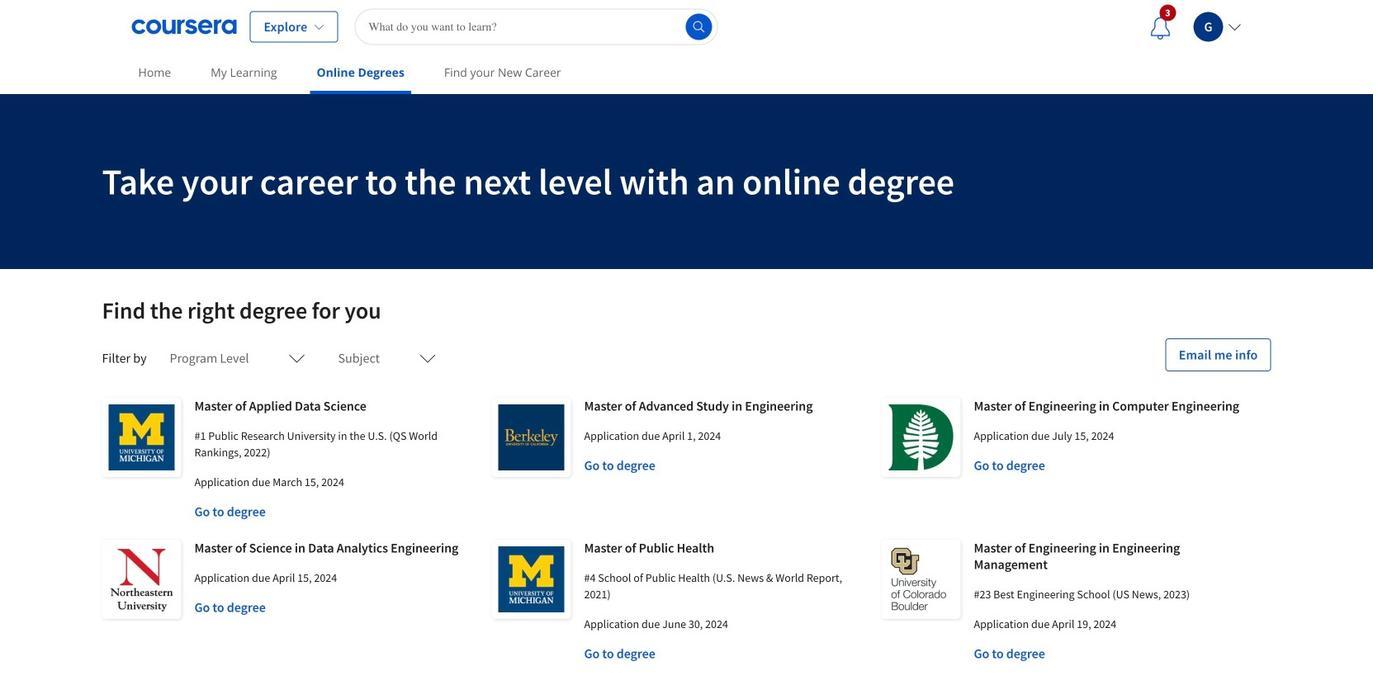Task type: locate. For each thing, give the bounding box(es) containing it.
0 horizontal spatial university of michigan image
[[102, 398, 181, 477]]

1 horizontal spatial university of michigan image
[[492, 540, 571, 619]]

1 vertical spatial university of michigan image
[[492, 540, 571, 619]]

university of california, berkeley image
[[492, 398, 571, 477]]

None search field
[[355, 9, 718, 45]]

university of michigan image
[[102, 398, 181, 477], [492, 540, 571, 619]]



Task type: describe. For each thing, give the bounding box(es) containing it.
What do you want to learn? text field
[[355, 9, 718, 45]]

dartmouth college image
[[882, 398, 961, 477]]

northeastern university image
[[102, 540, 181, 619]]

coursera image
[[132, 14, 237, 40]]

0 vertical spatial university of michigan image
[[102, 398, 181, 477]]

university of colorado boulder image
[[882, 540, 961, 619]]



Task type: vqa. For each thing, say whether or not it's contained in the screenshot.
Dartmouth College 'image'
yes



